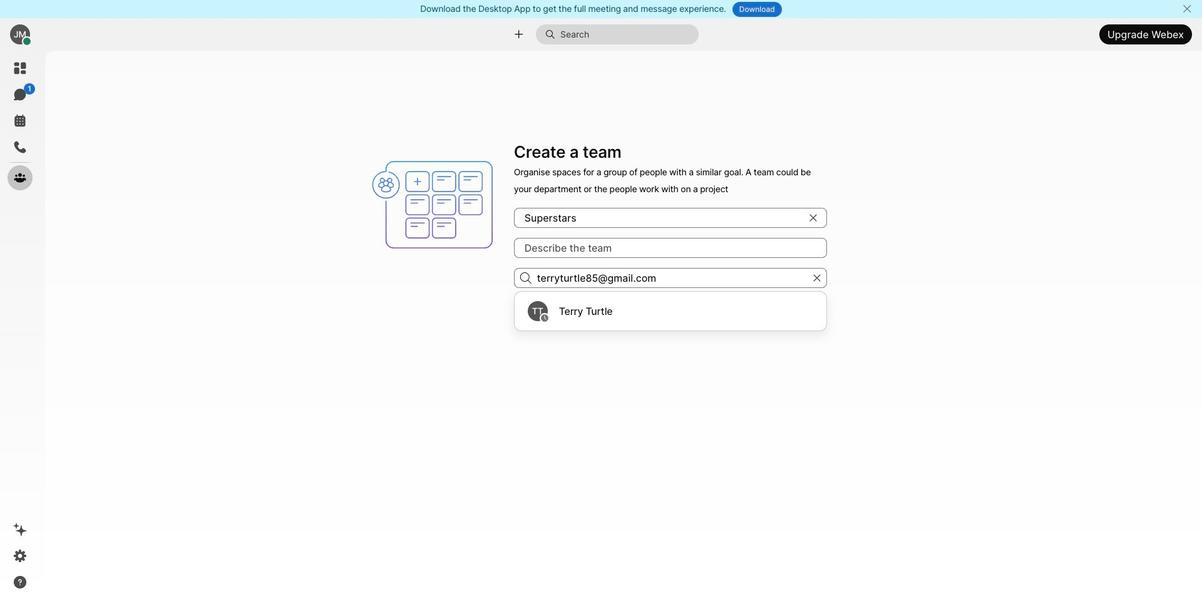 Task type: locate. For each thing, give the bounding box(es) containing it.
cancel_16 image
[[1183, 4, 1193, 14]]

navigation
[[0, 51, 40, 606]]

Name the team (required) text field
[[514, 208, 827, 228]]

terry turtle list item
[[518, 295, 824, 327]]



Task type: vqa. For each thing, say whether or not it's contained in the screenshot.
create a team image
yes



Task type: describe. For each thing, give the bounding box(es) containing it.
Describe the team text field
[[514, 238, 827, 258]]

create a team image
[[366, 138, 507, 271]]

webex tab list
[[8, 56, 35, 190]]

Add people by name or email text field
[[514, 268, 827, 288]]

search_18 image
[[520, 272, 532, 284]]



